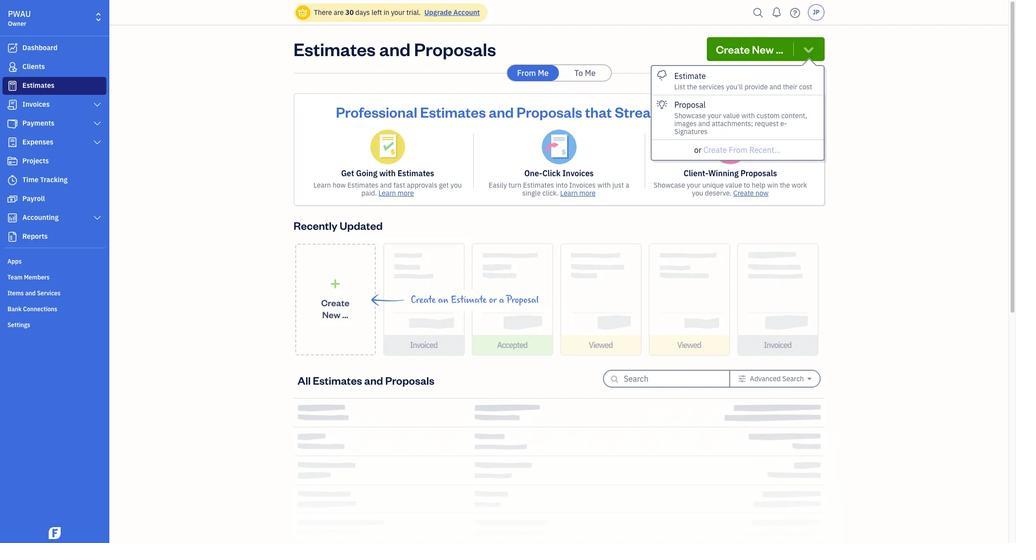 Task type: locate. For each thing, give the bounding box(es) containing it.
get going with estimates
[[341, 169, 434, 179]]

with up learn how estimates and fast approvals get you paid.
[[379, 169, 396, 179]]

plus image
[[330, 279, 341, 289]]

1 vertical spatial showcase
[[654, 181, 685, 190]]

value down client-winning proposals
[[726, 181, 742, 190]]

chevron large down image up chevron large down image
[[93, 101, 102, 109]]

0 horizontal spatial viewed
[[589, 341, 613, 351]]

easily
[[489, 181, 507, 190]]

are
[[334, 8, 344, 17]]

me right to
[[585, 68, 596, 78]]

2 vertical spatial your
[[687, 181, 701, 190]]

how
[[333, 181, 346, 190]]

create
[[716, 42, 750, 56], [733, 189, 754, 198], [411, 295, 436, 306], [321, 297, 350, 309]]

streamline
[[615, 102, 687, 121]]

custom
[[757, 111, 780, 120]]

get
[[439, 181, 449, 190]]

estimates link
[[2, 77, 106, 95]]

timer image
[[6, 176, 18, 185]]

learn more right click.
[[560, 189, 596, 198]]

1 horizontal spatial your
[[687, 181, 701, 190]]

recently
[[294, 219, 338, 233]]

invoices inside main 'element'
[[22, 100, 50, 109]]

signatures
[[674, 127, 708, 136]]

1 horizontal spatial with
[[597, 181, 611, 190]]

the inside showcase your unique value to help win the work you deserve.
[[780, 181, 790, 190]]

1 vertical spatial your
[[708, 111, 722, 120]]

0 horizontal spatial or
[[489, 295, 497, 306]]

chevron large down image inside accounting link
[[93, 214, 102, 222]]

and inside the estimate list the services you'll provide and their cost
[[770, 83, 781, 91]]

0 horizontal spatial …
[[342, 309, 348, 320]]

0 vertical spatial create new … button
[[707, 37, 825, 61]]

1 horizontal spatial me
[[585, 68, 596, 78]]

you down 'client-'
[[692, 189, 703, 198]]

1 horizontal spatial a
[[626, 181, 629, 190]]

learn for one-click invoices
[[560, 189, 578, 198]]

account
[[454, 8, 480, 17]]

services
[[37, 290, 61, 297]]

1 vertical spatial a
[[499, 295, 504, 306]]

learn right paid.
[[379, 189, 396, 198]]

new down plus icon
[[322, 309, 341, 320]]

estimates inside easily turn estimates into invoices with just a single click.
[[523, 181, 554, 190]]

chevron large down image inside "invoices" link
[[93, 101, 102, 109]]

your
[[391, 8, 405, 17], [708, 111, 722, 120], [687, 181, 701, 190]]

0 horizontal spatial proposal
[[507, 295, 539, 306]]

0 vertical spatial …
[[776, 42, 783, 56]]

0 vertical spatial chevron large down image
[[93, 101, 102, 109]]

professional estimates and proposals that streamline your invoicing
[[336, 102, 782, 121]]

a up accepted
[[499, 295, 504, 306]]

request
[[755, 119, 779, 128]]

1 horizontal spatial create new … button
[[707, 37, 825, 61]]

0 horizontal spatial learn
[[314, 181, 331, 190]]

0 horizontal spatial me
[[538, 68, 549, 78]]

project image
[[6, 157, 18, 167]]

create an estimate or a proposal
[[411, 295, 539, 306]]

chevron large down image
[[93, 101, 102, 109], [93, 139, 102, 147], [93, 214, 102, 222]]

pwau owner
[[8, 9, 31, 27]]

clients
[[22, 62, 45, 71]]

estimate inside the estimate list the services you'll provide and their cost
[[674, 71, 706, 81]]

1 horizontal spatial more
[[580, 189, 596, 198]]

or
[[694, 145, 702, 155], [489, 295, 497, 306]]

1 vertical spatial create new … button
[[295, 244, 376, 356]]

from
[[517, 68, 536, 78]]

proposal up images at the right top
[[674, 100, 706, 110]]

create new … down plus icon
[[321, 297, 350, 320]]

more down get going with estimates
[[398, 189, 414, 198]]

0 vertical spatial estimate
[[674, 71, 706, 81]]

invoices
[[22, 100, 50, 109], [563, 169, 594, 179], [569, 181, 596, 190]]

2 vertical spatial invoices
[[569, 181, 596, 190]]

the right win
[[780, 181, 790, 190]]

create new … button for estimates and proposals
[[707, 37, 825, 61]]

or down signatures
[[694, 145, 702, 155]]

with left just
[[597, 181, 611, 190]]

1 viewed from the left
[[589, 341, 613, 351]]

and
[[379, 37, 411, 61], [770, 83, 781, 91], [489, 102, 514, 121], [699, 119, 710, 128], [380, 181, 392, 190], [25, 290, 36, 297], [364, 374, 383, 388]]

with
[[742, 111, 755, 120], [379, 169, 396, 179], [597, 181, 611, 190]]

to me link
[[559, 65, 611, 81]]

0 horizontal spatial create new …
[[321, 297, 350, 320]]

team members
[[7, 274, 50, 281]]

Search text field
[[624, 371, 713, 387]]

create up the estimate list the services you'll provide and their cost
[[716, 42, 750, 56]]

1 chevron large down image from the top
[[93, 101, 102, 109]]

learn
[[314, 181, 331, 190], [379, 189, 396, 198], [560, 189, 578, 198]]

dashboard
[[22, 43, 57, 52]]

time tracking link
[[2, 172, 106, 189]]

value inside showcase your unique value to help win the work you deserve.
[[726, 181, 742, 190]]

winning
[[709, 169, 739, 179]]

chevron large down image down chevron large down image
[[93, 139, 102, 147]]

1 horizontal spatial create new …
[[716, 42, 783, 56]]

2 more from the left
[[580, 189, 596, 198]]

2 vertical spatial with
[[597, 181, 611, 190]]

0 vertical spatial your
[[391, 8, 405, 17]]

1 learn more from the left
[[379, 189, 414, 198]]

with left custom
[[742, 111, 755, 120]]

2 vertical spatial chevron large down image
[[93, 214, 102, 222]]

estimates and proposals
[[294, 37, 496, 61]]

create new … up the estimate list the services you'll provide and their cost
[[716, 42, 783, 56]]

create left now
[[733, 189, 754, 198]]

0 horizontal spatial new
[[322, 309, 341, 320]]

1 vertical spatial with
[[379, 169, 396, 179]]

2 me from the left
[[585, 68, 596, 78]]

from me link
[[507, 65, 559, 81]]

new inside create new …
[[322, 309, 341, 320]]

2 horizontal spatial with
[[742, 111, 755, 120]]

0 vertical spatial a
[[626, 181, 629, 190]]

showcase up signatures
[[674, 111, 706, 120]]

1 me from the left
[[538, 68, 549, 78]]

notifications image
[[769, 2, 785, 22]]

value for showcase
[[726, 181, 742, 190]]

3 chevron large down image from the top
[[93, 214, 102, 222]]

1 horizontal spatial or
[[694, 145, 702, 155]]

your right in
[[391, 8, 405, 17]]

2 learn more from the left
[[560, 189, 596, 198]]

1 horizontal spatial you
[[692, 189, 703, 198]]

create left an
[[411, 295, 436, 306]]

proposals
[[414, 37, 496, 61], [517, 102, 582, 121], [741, 169, 777, 179], [385, 374, 435, 388]]

0 horizontal spatial you
[[451, 181, 462, 190]]

dashboard link
[[2, 39, 106, 57]]

to
[[744, 181, 750, 190]]

0 vertical spatial proposal
[[674, 100, 706, 110]]

1 horizontal spatial learn more
[[560, 189, 596, 198]]

1 horizontal spatial learn
[[379, 189, 396, 198]]

services
[[699, 83, 725, 91]]

expenses link
[[2, 134, 106, 152]]

chevron large down image for expenses
[[93, 139, 102, 147]]

click.
[[543, 189, 559, 198]]

chevron large down image down payroll link
[[93, 214, 102, 222]]

showcase down 'client-'
[[654, 181, 685, 190]]

learn right click.
[[560, 189, 578, 198]]

1 horizontal spatial estimate
[[674, 71, 706, 81]]

bank connections link
[[2, 302, 106, 317]]

0 horizontal spatial the
[[687, 83, 697, 91]]

learn how estimates and fast approvals get you paid.
[[314, 181, 462, 198]]

from me
[[517, 68, 549, 78]]

0 horizontal spatial a
[[499, 295, 504, 306]]

0 horizontal spatial more
[[398, 189, 414, 198]]

learn more down get going with estimates
[[379, 189, 414, 198]]

clients link
[[2, 58, 106, 76]]

or right an
[[489, 295, 497, 306]]

estimate right an
[[451, 295, 487, 306]]

expense image
[[6, 138, 18, 148]]

the right list
[[687, 83, 697, 91]]

with inside proposal showcase your value with custom content, images and attachments; request e- signatures
[[742, 111, 755, 120]]

your down 'client-'
[[687, 181, 701, 190]]

jp
[[813, 8, 820, 16]]

proposal
[[674, 100, 706, 110], [507, 295, 539, 306]]

1 vertical spatial proposal
[[507, 295, 539, 306]]

0 horizontal spatial create new … button
[[295, 244, 376, 356]]

me right from
[[538, 68, 549, 78]]

more right the into
[[580, 189, 596, 198]]

report image
[[6, 232, 18, 242]]

more for invoices
[[580, 189, 596, 198]]

2 horizontal spatial learn
[[560, 189, 578, 198]]

learn more
[[379, 189, 414, 198], [560, 189, 596, 198]]

main element
[[0, 0, 134, 544]]

0 vertical spatial new
[[752, 42, 774, 56]]

1 vertical spatial or
[[489, 295, 497, 306]]

2 chevron large down image from the top
[[93, 139, 102, 147]]

1 horizontal spatial viewed
[[677, 341, 701, 351]]

go to help image
[[787, 5, 803, 20]]

0 horizontal spatial your
[[391, 8, 405, 17]]

value for proposal
[[723, 111, 740, 120]]

showcase
[[674, 111, 706, 120], [654, 181, 685, 190]]

upgrade
[[424, 8, 452, 17]]

0 horizontal spatial learn more
[[379, 189, 414, 198]]

value inside proposal showcase your value with custom content, images and attachments; request e- signatures
[[723, 111, 740, 120]]

learn more for invoices
[[560, 189, 596, 198]]

estimates inside estimates link
[[22, 81, 54, 90]]

0 vertical spatial showcase
[[674, 111, 706, 120]]

1 vertical spatial the
[[780, 181, 790, 190]]

invoices up the into
[[563, 169, 594, 179]]

a inside easily turn estimates into invoices with just a single click.
[[626, 181, 629, 190]]

me for from me
[[538, 68, 549, 78]]

chevrondown image
[[802, 42, 816, 56]]

0 horizontal spatial invoiced
[[410, 341, 438, 351]]

estimate up list
[[674, 71, 706, 81]]

1 vertical spatial estimate
[[451, 295, 487, 306]]

approvals
[[407, 181, 437, 190]]

proposal up accepted
[[507, 295, 539, 306]]

1 vertical spatial chevron large down image
[[93, 139, 102, 147]]

all
[[298, 374, 311, 388]]

settings
[[7, 322, 30, 329]]

1 horizontal spatial …
[[776, 42, 783, 56]]

and inside learn how estimates and fast approvals get you paid.
[[380, 181, 392, 190]]

me inside "link"
[[538, 68, 549, 78]]

client image
[[6, 62, 18, 72]]

1 horizontal spatial invoiced
[[764, 341, 792, 351]]

fast
[[394, 181, 405, 190]]

invoice image
[[6, 100, 18, 110]]

1 vertical spatial create new …
[[321, 297, 350, 320]]

0 vertical spatial value
[[723, 111, 740, 120]]

you inside showcase your unique value to help win the work you deserve.
[[692, 189, 703, 198]]

1 horizontal spatial proposal
[[674, 100, 706, 110]]

1 vertical spatial new
[[322, 309, 341, 320]]

2 horizontal spatial your
[[708, 111, 722, 120]]

chevron large down image
[[93, 120, 102, 128]]

estimate
[[674, 71, 706, 81], [451, 295, 487, 306]]

1 vertical spatial value
[[726, 181, 742, 190]]

new
[[752, 42, 774, 56], [322, 309, 341, 320]]

create new …
[[716, 42, 783, 56], [321, 297, 350, 320]]

and inside proposal showcase your value with custom content, images and attachments; request e- signatures
[[699, 119, 710, 128]]

invoices link
[[2, 96, 106, 114]]

new down search image
[[752, 42, 774, 56]]

invoices right the into
[[569, 181, 596, 190]]

freshbooks image
[[47, 528, 63, 540]]

a right just
[[626, 181, 629, 190]]

your inside proposal showcase your value with custom content, images and attachments; request e- signatures
[[708, 111, 722, 120]]

an
[[438, 295, 449, 306]]

paid.
[[362, 189, 377, 198]]

value right your
[[723, 111, 740, 120]]

viewed
[[589, 341, 613, 351], [677, 341, 701, 351]]

your up signatures
[[708, 111, 722, 120]]

e-
[[781, 119, 787, 128]]

you
[[451, 181, 462, 190], [692, 189, 703, 198]]

updated
[[340, 219, 383, 233]]

chevron large down image for accounting
[[93, 214, 102, 222]]

you right get
[[451, 181, 462, 190]]

value
[[723, 111, 740, 120], [726, 181, 742, 190]]

2 viewed from the left
[[677, 341, 701, 351]]

more
[[398, 189, 414, 198], [580, 189, 596, 198]]

1 horizontal spatial the
[[780, 181, 790, 190]]

0 vertical spatial with
[[742, 111, 755, 120]]

accounting link
[[2, 209, 106, 227]]

0 vertical spatial invoices
[[22, 100, 50, 109]]

crown image
[[298, 7, 308, 18]]

get going with estimates image
[[370, 130, 405, 165]]

learn more for with
[[379, 189, 414, 198]]

learn left "how"
[[314, 181, 331, 190]]

1 horizontal spatial new
[[752, 42, 774, 56]]

client-
[[684, 169, 709, 179]]

items
[[7, 290, 24, 297]]

1 more from the left
[[398, 189, 414, 198]]

me
[[538, 68, 549, 78], [585, 68, 596, 78]]

showcase inside proposal showcase your value with custom content, images and attachments; request e- signatures
[[674, 111, 706, 120]]

upgrade account link
[[422, 8, 480, 17]]

invoices up payments
[[22, 100, 50, 109]]

0 vertical spatial the
[[687, 83, 697, 91]]

1 vertical spatial …
[[342, 309, 348, 320]]



Task type: vqa. For each thing, say whether or not it's contained in the screenshot.
third The / from the right
no



Task type: describe. For each thing, give the bounding box(es) containing it.
your
[[690, 102, 721, 121]]

me for to me
[[585, 68, 596, 78]]

their
[[783, 83, 798, 91]]

estimate image
[[6, 81, 18, 91]]

you inside learn how estimates and fast approvals get you paid.
[[451, 181, 462, 190]]

now
[[756, 189, 769, 198]]

tracking
[[40, 176, 68, 184]]

reports link
[[2, 228, 106, 246]]

just
[[613, 181, 624, 190]]

create now
[[733, 189, 769, 198]]

apps
[[7, 258, 22, 266]]

0 horizontal spatial with
[[379, 169, 396, 179]]

projects
[[22, 157, 49, 166]]

work
[[792, 181, 807, 190]]

invoices inside easily turn estimates into invoices with just a single click.
[[569, 181, 596, 190]]

client-winning proposals
[[684, 169, 777, 179]]

accepted
[[497, 341, 528, 351]]

there are 30 days left in your trial. upgrade account
[[314, 8, 480, 17]]

all estimates and proposals
[[298, 374, 435, 388]]

1 vertical spatial invoices
[[563, 169, 594, 179]]

time tracking
[[22, 176, 68, 184]]

trial.
[[407, 8, 421, 17]]

30
[[345, 8, 354, 17]]

reports
[[22, 232, 48, 241]]

bank connections
[[7, 306, 57, 313]]

one-click invoices image
[[542, 130, 577, 165]]

team members link
[[2, 270, 106, 285]]

connections
[[23, 306, 57, 313]]

deserve.
[[705, 189, 732, 198]]

help
[[752, 181, 766, 190]]

chevron large down image for invoices
[[93, 101, 102, 109]]

owner
[[8, 20, 26, 27]]

search image
[[751, 5, 766, 20]]

bank
[[7, 306, 22, 313]]

team
[[7, 274, 22, 281]]

left
[[372, 8, 382, 17]]

chart image
[[6, 213, 18, 223]]

single
[[522, 189, 541, 198]]

payment image
[[6, 119, 18, 129]]

unique
[[702, 181, 724, 190]]

payroll
[[22, 194, 45, 203]]

learn inside learn how estimates and fast approvals get you paid.
[[314, 181, 331, 190]]

payroll link
[[2, 190, 106, 208]]

0 horizontal spatial estimate
[[451, 295, 487, 306]]

and inside main 'element'
[[25, 290, 36, 297]]

with inside easily turn estimates into invoices with just a single click.
[[597, 181, 611, 190]]

invoicing
[[723, 102, 782, 121]]

client-winning proposals image
[[713, 130, 748, 165]]

learn for get going with estimates
[[379, 189, 396, 198]]

settings image
[[738, 375, 746, 383]]

more for with
[[398, 189, 414, 198]]

that
[[585, 102, 612, 121]]

search
[[783, 375, 804, 384]]

turn
[[509, 181, 522, 190]]

jp button
[[808, 4, 825, 21]]

the inside the estimate list the services you'll provide and their cost
[[687, 83, 697, 91]]

content,
[[782, 111, 807, 120]]

one-
[[524, 169, 543, 179]]

list
[[674, 83, 686, 91]]

proposal showcase your value with custom content, images and attachments; request e- signatures
[[674, 100, 807, 136]]

apps link
[[2, 254, 106, 269]]

create new … button for create an estimate or a proposal
[[295, 244, 376, 356]]

showcase inside showcase your unique value to help win the work you deserve.
[[654, 181, 685, 190]]

win
[[767, 181, 778, 190]]

0 vertical spatial or
[[694, 145, 702, 155]]

going
[[356, 169, 378, 179]]

professional
[[336, 102, 417, 121]]

in
[[384, 8, 389, 17]]

proposal inside proposal showcase your value with custom content, images and attachments; request e- signatures
[[674, 100, 706, 110]]

payments link
[[2, 115, 106, 133]]

estimates inside learn how estimates and fast approvals get you paid.
[[348, 181, 379, 190]]

there
[[314, 8, 332, 17]]

days
[[355, 8, 370, 17]]

estimate list the services you'll provide and their cost
[[674, 71, 812, 91]]

your inside showcase your unique value to help win the work you deserve.
[[687, 181, 701, 190]]

money image
[[6, 194, 18, 204]]

advanced search
[[750, 375, 804, 384]]

into
[[556, 181, 568, 190]]

provide
[[745, 83, 768, 91]]

1 invoiced from the left
[[410, 341, 438, 351]]

members
[[24, 274, 50, 281]]

recently updated
[[294, 219, 383, 233]]

dashboard image
[[6, 43, 18, 53]]

expenses
[[22, 138, 53, 147]]

easily turn estimates into invoices with just a single click.
[[489, 181, 629, 198]]

create down plus icon
[[321, 297, 350, 309]]

caretdown image
[[808, 375, 812, 383]]

click
[[543, 169, 561, 179]]

cost
[[799, 83, 812, 91]]

items and services
[[7, 290, 61, 297]]

… inside create new …
[[342, 309, 348, 320]]

2 invoiced from the left
[[764, 341, 792, 351]]

to me
[[575, 68, 596, 78]]

attachments;
[[712, 119, 753, 128]]

close image
[[806, 100, 818, 112]]

settings link
[[2, 318, 106, 333]]

0 vertical spatial create new …
[[716, 42, 783, 56]]

pwau
[[8, 9, 31, 19]]

items and services link
[[2, 286, 106, 301]]

you'll
[[726, 83, 743, 91]]

advanced
[[750, 375, 781, 384]]



